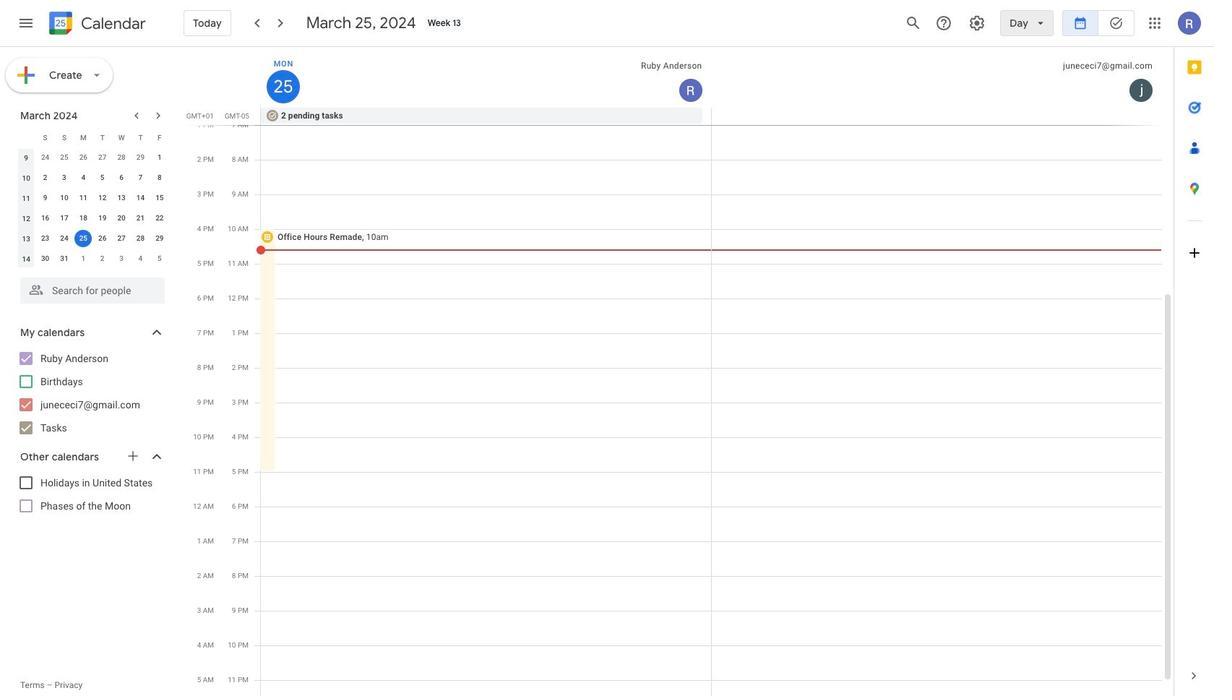 Task type: vqa. For each thing, say whether or not it's contained in the screenshot.
May 9 element
no



Task type: locate. For each thing, give the bounding box(es) containing it.
march 2024 grid
[[14, 127, 169, 269]]

23 element
[[37, 230, 54, 247]]

0 vertical spatial column header
[[261, 47, 712, 108]]

6 element
[[113, 169, 130, 187]]

5 element
[[94, 169, 111, 187]]

column header
[[261, 47, 712, 108], [17, 127, 36, 147]]

main drawer image
[[17, 14, 35, 32]]

18 element
[[75, 210, 92, 227]]

21 element
[[132, 210, 149, 227]]

0 horizontal spatial column header
[[17, 127, 36, 147]]

8 element
[[151, 169, 168, 187]]

25, today element
[[75, 230, 92, 247]]

my calendars list
[[3, 347, 179, 440]]

april 2 element
[[94, 250, 111, 267]]

19 element
[[94, 210, 111, 227]]

grid
[[185, 47, 1174, 696]]

14 element
[[132, 189, 149, 207]]

row group
[[17, 147, 169, 269]]

27 element
[[113, 230, 130, 247]]

24 element
[[56, 230, 73, 247]]

heading
[[78, 15, 146, 32]]

29 element
[[151, 230, 168, 247]]

1 vertical spatial column header
[[17, 127, 36, 147]]

22 element
[[151, 210, 168, 227]]

7 element
[[132, 169, 149, 187]]

tab list
[[1175, 47, 1214, 656]]

february 25 element
[[56, 149, 73, 166]]

settings menu image
[[969, 14, 986, 32]]

other calendars list
[[3, 471, 179, 518]]

february 24 element
[[37, 149, 54, 166]]

None search field
[[0, 272, 179, 304]]

february 26 element
[[75, 149, 92, 166]]

row
[[254, 108, 1174, 125], [17, 127, 169, 147], [17, 147, 169, 168], [17, 168, 169, 188], [17, 188, 169, 208], [17, 208, 169, 228], [17, 228, 169, 249], [17, 249, 169, 269]]

9 element
[[37, 189, 54, 207]]

april 5 element
[[151, 250, 168, 267]]

row group inside march 2024 grid
[[17, 147, 169, 269]]

cell
[[74, 228, 93, 249]]

3 element
[[56, 169, 73, 187]]

add other calendars image
[[126, 449, 140, 463]]

15 element
[[151, 189, 168, 207]]

31 element
[[56, 250, 73, 267]]

1 element
[[151, 149, 168, 166]]



Task type: describe. For each thing, give the bounding box(es) containing it.
monday, march 25, today element
[[267, 70, 300, 103]]

10 element
[[56, 189, 73, 207]]

february 28 element
[[113, 149, 130, 166]]

calendar element
[[46, 9, 146, 40]]

february 29 element
[[132, 149, 149, 166]]

30 element
[[37, 250, 54, 267]]

4 element
[[75, 169, 92, 187]]

1 horizontal spatial column header
[[261, 47, 712, 108]]

17 element
[[56, 210, 73, 227]]

13 element
[[113, 189, 130, 207]]

april 4 element
[[132, 250, 149, 267]]

heading inside calendar element
[[78, 15, 146, 32]]

april 3 element
[[113, 250, 130, 267]]

column header inside march 2024 grid
[[17, 127, 36, 147]]

12 element
[[94, 189, 111, 207]]

2 element
[[37, 169, 54, 187]]

Search for people text field
[[29, 278, 156, 304]]

february 27 element
[[94, 149, 111, 166]]

april 1 element
[[75, 250, 92, 267]]

20 element
[[113, 210, 130, 227]]

16 element
[[37, 210, 54, 227]]

11 element
[[75, 189, 92, 207]]

28 element
[[132, 230, 149, 247]]

26 element
[[94, 230, 111, 247]]

cell inside row group
[[74, 228, 93, 249]]



